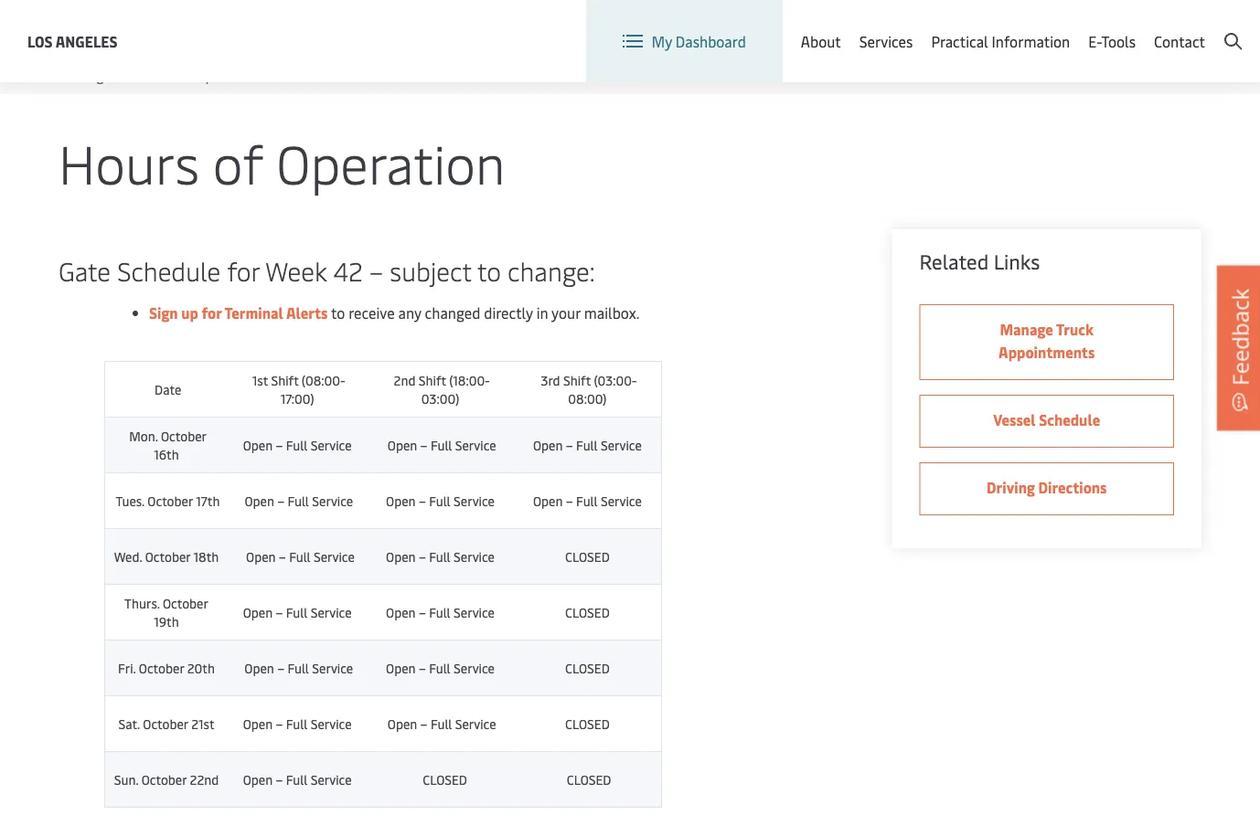 Task type: locate. For each thing, give the bounding box(es) containing it.
e-
[[1089, 31, 1102, 51]]

shift inside 3rd shift (03:00- 08:00)
[[563, 372, 591, 389]]

global menu button
[[900, 0, 1042, 54]]

mon.
[[129, 428, 158, 445]]

1 vertical spatial schedule
[[1039, 410, 1101, 430]]

1 vertical spatial los angeles link
[[59, 67, 127, 85]]

2 horizontal spatial shift
[[563, 372, 591, 389]]

1 vertical spatial hours
[[59, 126, 199, 198]]

for
[[227, 253, 260, 288], [202, 303, 222, 323]]

terminal
[[224, 303, 283, 323]]

los
[[27, 31, 53, 51], [59, 67, 78, 85]]

0 vertical spatial for
[[227, 253, 260, 288]]

october for 18th
[[145, 548, 190, 566]]

to up directly at left top
[[477, 253, 501, 288]]

0 vertical spatial hours
[[144, 67, 179, 85]]

los for los angeles
[[27, 31, 53, 51]]

of
[[182, 67, 194, 85], [213, 126, 263, 198]]

shift for 17:00)
[[271, 372, 299, 389]]

my
[[652, 31, 672, 51]]

closed for sun. october 22nd
[[567, 772, 611, 789]]

october right sat.
[[143, 716, 188, 733]]

october inside thurs. october 19th
[[163, 595, 208, 612]]

services button
[[860, 0, 913, 82]]

fri.
[[118, 660, 136, 677]]

practical
[[932, 31, 989, 51]]

los angeles link up los angeles > hours of operation at the left top of the page
[[27, 30, 118, 53]]

0 vertical spatial schedule
[[117, 253, 221, 288]]

open
[[243, 437, 273, 454], [388, 437, 417, 454], [533, 437, 563, 454], [245, 493, 274, 510], [386, 493, 416, 510], [533, 493, 563, 510], [246, 548, 276, 566], [386, 548, 416, 566], [243, 604, 273, 622], [386, 604, 416, 622], [245, 660, 274, 677], [386, 660, 416, 677], [243, 716, 273, 733], [388, 716, 417, 733], [243, 772, 273, 789]]

0 vertical spatial of
[[182, 67, 194, 85]]

1 vertical spatial los
[[59, 67, 78, 85]]

1 vertical spatial operation
[[276, 126, 506, 198]]

1 shift from the left
[[271, 372, 299, 389]]

switch
[[779, 17, 822, 37]]

3 shift from the left
[[563, 372, 591, 389]]

october left 18th
[[145, 548, 190, 566]]

angeles for los angeles
[[56, 31, 118, 51]]

related
[[920, 248, 989, 275]]

appointments
[[999, 343, 1095, 362]]

any
[[398, 303, 421, 323]]

to right alerts
[[331, 303, 345, 323]]

sun.
[[114, 772, 138, 789]]

october up 19th
[[163, 595, 208, 612]]

contact
[[1154, 31, 1206, 51]]

schedule for vessel
[[1039, 410, 1101, 430]]

schedule up sign
[[117, 253, 221, 288]]

sat. october 21st
[[118, 716, 215, 733]]

for right up
[[202, 303, 222, 323]]

1 vertical spatial for
[[202, 303, 222, 323]]

schedule for gate
[[117, 253, 221, 288]]

about
[[801, 31, 841, 51]]

los angeles > hours of operation
[[59, 67, 254, 85]]

e-tools
[[1089, 31, 1136, 51]]

shift up the 08:00)
[[563, 372, 591, 389]]

mailbox.
[[584, 303, 639, 323]]

directions
[[1039, 478, 1107, 498]]

0 horizontal spatial schedule
[[117, 253, 221, 288]]

open – full service
[[243, 437, 352, 454], [388, 437, 496, 454], [533, 437, 642, 454], [245, 493, 353, 510], [386, 493, 495, 510], [533, 493, 642, 510], [240, 548, 355, 566], [386, 548, 495, 566], [243, 604, 352, 622], [386, 604, 495, 622], [242, 660, 353, 677], [386, 660, 495, 677], [243, 716, 352, 733], [385, 716, 496, 733], [243, 772, 352, 789]]

2 shift from the left
[[419, 372, 446, 389]]

practical information button
[[932, 0, 1070, 82]]

1 horizontal spatial operation
[[276, 126, 506, 198]]

october up "16th"
[[161, 428, 207, 445]]

october right fri.
[[139, 660, 184, 677]]

1 horizontal spatial shift
[[419, 372, 446, 389]]

october
[[161, 428, 207, 445], [148, 493, 193, 510], [145, 548, 190, 566], [163, 595, 208, 612], [139, 660, 184, 677], [143, 716, 188, 733], [141, 772, 187, 789]]

0 horizontal spatial for
[[202, 303, 222, 323]]

los angeles link down the los angeles
[[59, 67, 127, 85]]

your
[[552, 303, 581, 323]]

1 horizontal spatial for
[[227, 253, 260, 288]]

menu
[[986, 17, 1024, 37]]

0 horizontal spatial of
[[182, 67, 194, 85]]

3rd shift (03:00- 08:00)
[[538, 372, 637, 408]]

my dashboard button
[[623, 0, 746, 82]]

hours down the >
[[59, 126, 199, 198]]

mon. october 16th
[[126, 428, 207, 463]]

full
[[286, 437, 308, 454], [431, 437, 452, 454], [576, 437, 598, 454], [288, 493, 309, 510], [429, 493, 451, 510], [576, 493, 598, 510], [289, 548, 311, 566], [429, 548, 451, 566], [286, 604, 308, 622], [429, 604, 451, 622], [288, 660, 309, 677], [429, 660, 451, 677], [286, 716, 308, 733], [431, 716, 452, 733], [286, 772, 308, 789]]

information
[[992, 31, 1070, 51]]

0 horizontal spatial los
[[27, 31, 53, 51]]

fri. october 20th
[[118, 660, 215, 677]]

operation
[[197, 67, 254, 85], [276, 126, 506, 198]]

week
[[266, 253, 327, 288]]

services
[[860, 31, 913, 51]]

17:00)
[[281, 390, 314, 408]]

hours right the >
[[144, 67, 179, 85]]

thurs.
[[125, 595, 160, 612]]

wed.
[[114, 548, 142, 566]]

0 vertical spatial los
[[27, 31, 53, 51]]

practical information
[[932, 31, 1070, 51]]

angeles left the >
[[81, 67, 127, 85]]

19th
[[154, 613, 179, 631]]

hours of operation
[[59, 126, 506, 198]]

(08:00-
[[302, 372, 346, 389]]

date
[[152, 381, 181, 398]]

feedback
[[1225, 289, 1255, 386]]

1 horizontal spatial schedule
[[1039, 410, 1101, 430]]

0 horizontal spatial operation
[[197, 67, 254, 85]]

1 horizontal spatial to
[[477, 253, 501, 288]]

to
[[477, 253, 501, 288], [331, 303, 345, 323]]

0 horizontal spatial shift
[[271, 372, 299, 389]]

service
[[311, 437, 352, 454], [455, 437, 496, 454], [601, 437, 642, 454], [312, 493, 353, 510], [454, 493, 495, 510], [601, 493, 642, 510], [314, 548, 355, 566], [454, 548, 495, 566], [311, 604, 352, 622], [454, 604, 495, 622], [312, 660, 353, 677], [454, 660, 495, 677], [311, 716, 352, 733], [455, 716, 496, 733], [311, 772, 352, 789]]

tues. october 17th
[[113, 493, 220, 510]]

october right sun.
[[141, 772, 187, 789]]

angeles
[[56, 31, 118, 51], [81, 67, 127, 85]]

in
[[537, 303, 548, 323]]

october for 22nd
[[141, 772, 187, 789]]

20th
[[187, 660, 215, 677]]

1 vertical spatial to
[[331, 303, 345, 323]]

0 vertical spatial los angeles link
[[27, 30, 118, 53]]

1 vertical spatial angeles
[[81, 67, 127, 85]]

1 horizontal spatial of
[[213, 126, 263, 198]]

1 vertical spatial of
[[213, 126, 263, 198]]

vessel schedule
[[994, 410, 1101, 430]]

schedule right vessel at right bottom
[[1039, 410, 1101, 430]]

17th
[[196, 493, 220, 510]]

angeles up los angeles > hours of operation at the left top of the page
[[56, 31, 118, 51]]

up
[[181, 303, 198, 323]]

for for week
[[227, 253, 260, 288]]

for up sign up for terminal alerts link
[[227, 253, 260, 288]]

october inside mon. october 16th
[[161, 428, 207, 445]]

shift inside 2nd shift (18:00- 03:00)
[[419, 372, 446, 389]]

subject
[[390, 253, 471, 288]]

closed for sat. october 21st
[[565, 716, 610, 733]]

login / create account
[[1094, 17, 1242, 37]]

shift up 03:00)
[[419, 372, 446, 389]]

switch location
[[779, 17, 882, 37]]

thurs. october 19th
[[125, 595, 208, 631]]

08:00)
[[568, 390, 607, 408]]

shift up 17:00)
[[271, 372, 299, 389]]

0 vertical spatial angeles
[[56, 31, 118, 51]]

october for 21st
[[143, 716, 188, 733]]

–
[[369, 253, 384, 288], [276, 437, 283, 454], [420, 437, 428, 454], [566, 437, 573, 454], [277, 493, 285, 510], [419, 493, 426, 510], [566, 493, 573, 510], [279, 548, 286, 566], [419, 548, 426, 566], [276, 604, 283, 622], [419, 604, 426, 622], [277, 660, 285, 677], [419, 660, 426, 677], [276, 716, 283, 733], [420, 716, 428, 733], [276, 772, 283, 789]]

2nd
[[394, 372, 416, 389]]

october left 17th
[[148, 493, 193, 510]]

1 horizontal spatial los
[[59, 67, 78, 85]]

closed
[[565, 548, 610, 566], [565, 604, 610, 622], [565, 660, 610, 677], [565, 716, 610, 733], [417, 772, 467, 789], [567, 772, 611, 789]]

global menu
[[941, 17, 1024, 37]]

shift inside 1st shift (08:00- 17:00)
[[271, 372, 299, 389]]

16th
[[154, 446, 179, 463]]

schedule
[[117, 253, 221, 288], [1039, 410, 1101, 430]]



Task type: vqa. For each thing, say whether or not it's contained in the screenshot.


Task type: describe. For each thing, give the bounding box(es) containing it.
03:00)
[[422, 390, 459, 408]]

wed. october 18th
[[114, 548, 219, 566]]

/
[[1133, 17, 1139, 37]]

login / create account link
[[1061, 0, 1242, 54]]

closed for fri. october 20th
[[565, 660, 610, 677]]

october for 16th
[[161, 428, 207, 445]]

my dashboard
[[652, 31, 746, 51]]

angeles for los angeles > hours of operation
[[81, 67, 127, 85]]

>
[[134, 67, 141, 85]]

closed for wed. october 18th
[[565, 548, 610, 566]]

sun. october 22nd
[[114, 772, 219, 789]]

los angeles
[[27, 31, 118, 51]]

0 vertical spatial to
[[477, 253, 501, 288]]

about button
[[801, 0, 841, 82]]

feedback button
[[1218, 266, 1261, 431]]

account
[[1188, 17, 1242, 37]]

directly
[[484, 303, 533, 323]]

sign up for terminal alerts to receive any changed directly in your mailbox.
[[149, 303, 643, 323]]

manage
[[1000, 320, 1054, 339]]

0 horizontal spatial to
[[331, 303, 345, 323]]

42
[[333, 253, 363, 288]]

gate
[[59, 253, 111, 288]]

switch location button
[[749, 17, 882, 37]]

sign
[[149, 303, 178, 323]]

contact button
[[1154, 0, 1206, 82]]

e-tools button
[[1089, 0, 1136, 82]]

create
[[1143, 17, 1185, 37]]

22nd
[[190, 772, 219, 789]]

driving directions link
[[920, 463, 1175, 516]]

1st shift (08:00- 17:00)
[[249, 372, 346, 408]]

alerts
[[286, 303, 328, 323]]

18th
[[194, 548, 219, 566]]

closed for thurs. october 19th
[[565, 604, 610, 622]]

tues.
[[116, 493, 144, 510]]

october for 20th
[[139, 660, 184, 677]]

0 vertical spatial operation
[[197, 67, 254, 85]]

driving
[[987, 478, 1035, 498]]

21st
[[191, 716, 215, 733]]

october for 17th
[[148, 493, 193, 510]]

2nd shift (18:00- 03:00)
[[391, 372, 490, 408]]

tools
[[1102, 31, 1136, 51]]

vessel schedule link
[[920, 395, 1175, 448]]

gate schedule for week 42 – subject to change:
[[59, 253, 595, 288]]

1st
[[252, 372, 268, 389]]

sat.
[[118, 716, 140, 733]]

links
[[994, 248, 1040, 275]]

manage truck appointments link
[[920, 305, 1175, 381]]

changed
[[425, 303, 481, 323]]

change:
[[508, 253, 595, 288]]

los for los angeles > hours of operation
[[59, 67, 78, 85]]

october for 19th
[[163, 595, 208, 612]]

driving directions
[[987, 478, 1107, 498]]

(18:00-
[[449, 372, 490, 389]]

shift for 03:00)
[[419, 372, 446, 389]]

vessel
[[994, 410, 1036, 430]]

login
[[1094, 17, 1130, 37]]

(03:00-
[[594, 372, 637, 389]]

truck
[[1056, 320, 1094, 339]]

global
[[941, 17, 983, 37]]

sign up for terminal alerts link
[[149, 303, 328, 323]]

for for terminal
[[202, 303, 222, 323]]

hours of operation image
[[0, 0, 1261, 59]]

dashboard
[[676, 31, 746, 51]]

related links
[[920, 248, 1040, 275]]

location
[[826, 17, 882, 37]]

receive
[[349, 303, 395, 323]]

shift for 08:00)
[[563, 372, 591, 389]]

3rd
[[541, 372, 560, 389]]

manage truck appointments
[[999, 320, 1095, 362]]



